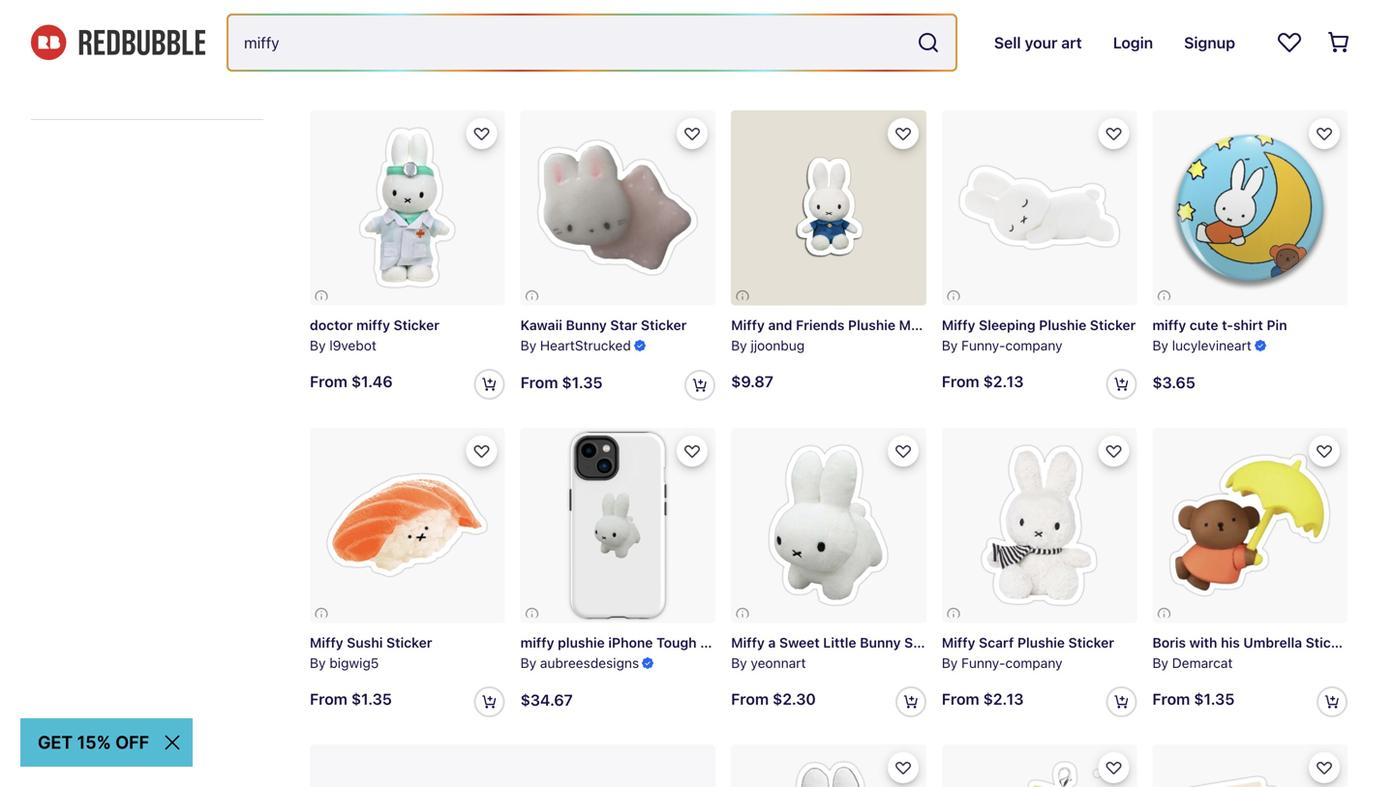 Task type: vqa. For each thing, say whether or not it's contained in the screenshot.
ARTISTS
no



Task type: describe. For each thing, give the bounding box(es) containing it.
by heartstrucked
[[520, 337, 631, 353]]

plushie
[[558, 635, 605, 651]]

miffy sleeping plushie sticker image
[[942, 110, 1137, 306]]

miffy for $34.67
[[520, 635, 554, 651]]

from $2.24
[[310, 56, 394, 74]]

funny- for miffy sleeping plushie sticker by funny-company
[[961, 337, 1005, 353]]

his
[[1221, 635, 1240, 651]]

from $1.35 for miffy sushi sticker
[[310, 690, 392, 708]]

media
[[186, 23, 224, 39]]

ikigaiiii
[[961, 20, 1004, 36]]

miffy for miffy scarf plushie sticker
[[942, 635, 975, 651]]

magnet
[[899, 317, 948, 333]]

tough
[[656, 635, 697, 651]]

by inside miffy and friends plushie magnet by jjoonbug
[[731, 337, 747, 353]]

sticker inside miffy scarf plushie sticker by funny-company
[[1068, 635, 1114, 651]]

sweet
[[779, 635, 820, 651]]

$2.13 for miffy scarf plushie sticker by funny-company
[[983, 690, 1024, 708]]

$2.30
[[773, 690, 816, 708]]

sticker right 'star'
[[641, 317, 687, 333]]

miffy plushie iphone tough case
[[520, 635, 733, 651]]

doctor
[[310, 317, 353, 333]]

iphone
[[608, 635, 653, 651]]

sticker inside miffy sushi sticker by bigwig5
[[386, 635, 432, 651]]

miffy scarf plushie sticker by funny-company
[[942, 635, 1114, 671]]

miffy a sweet little bunny sticker by yeonnart
[[731, 635, 950, 671]]

0 vertical spatial $2.13
[[1194, 55, 1234, 73]]

cute
[[1190, 317, 1219, 333]]

case
[[700, 635, 733, 651]]

pin
[[1267, 317, 1287, 333]]

boris with his umbrella sticker by demarcat
[[1152, 635, 1352, 671]]

from $2.13 for scarf
[[942, 690, 1024, 708]]

sticker inside 'doctor miffy sticker by l9vebot'
[[394, 317, 439, 333]]

plushie for miffy sleeping plushie sticker
[[1039, 317, 1087, 333]]

sticker inside miffy a sweet little bunny sticker by yeonnart
[[904, 635, 950, 651]]

from $13.39
[[731, 56, 823, 74]]

artwork medium option group
[[46, 0, 235, 96]]

from $1.46
[[310, 372, 393, 391]]

doctor miffy sticker image
[[310, 110, 505, 306]]

by inside boris with his umbrella sticker by demarcat
[[1152, 655, 1168, 671]]

$3.65
[[1152, 373, 1195, 392]]

t-
[[1222, 317, 1233, 333]]

miffy for miffy sushi sticker
[[310, 635, 343, 651]]

miffy sleeping plushie sticker by funny-company
[[942, 317, 1136, 353]]

plushie inside miffy and friends plushie magnet by jjoonbug
[[848, 317, 896, 333]]

from $1.35 for kawaii bunny star sticker
[[520, 373, 603, 392]]

by inside miffy scarf plushie sticker by funny-company
[[942, 655, 958, 671]]

heartstrucked
[[540, 337, 631, 353]]

by inside miffy sushi sticker by bigwig5
[[310, 655, 326, 671]]

miffy scarf plushie sticker image
[[942, 428, 1137, 623]]

lucylevineart
[[1172, 337, 1252, 353]]

sticker inside miffy sleeping plushie sticker by funny-company
[[1090, 317, 1136, 333]]

kawaii bunny star sticker image
[[520, 110, 716, 306]]

kawaii bunny star sticker
[[520, 317, 687, 333]]

$1.35 for kawaii bunny star sticker
[[562, 373, 603, 392]]

0 vertical spatial company
[[1216, 20, 1273, 36]]

miffy inside 'doctor miffy sticker by l9vebot'
[[356, 317, 390, 333]]

doctor miffy sticker by l9vebot
[[310, 317, 439, 353]]

0 horizontal spatial bunny
[[566, 317, 607, 333]]

by inside 'doctor miffy sticker by l9vebot'
[[310, 337, 326, 353]]

&
[[131, 23, 141, 39]]

and
[[768, 317, 792, 333]]

friends
[[796, 317, 845, 333]]

funny- for miffy scarf plushie sticker by funny-company
[[961, 655, 1005, 671]]

$2.13 for miffy sleeping plushie sticker by funny-company
[[983, 372, 1024, 391]]

little
[[823, 635, 856, 651]]

boris with his umbrella sticker image
[[1152, 428, 1348, 623]]

miffy cute t-shirt pin
[[1152, 317, 1287, 333]]

miffy a sweet little bunny sticker image
[[731, 428, 926, 623]]

boris
[[1152, 635, 1186, 651]]

demarcat
[[1172, 655, 1233, 671]]

shirt
[[1233, 317, 1263, 333]]

$1.46
[[351, 372, 393, 391]]

kawaii
[[520, 317, 562, 333]]

$1.35 for boris with his umbrella sticker
[[1194, 690, 1235, 708]]

miffy for $3.65
[[1152, 317, 1186, 333]]

miffy for miffy and friends plushie magnet
[[731, 317, 765, 333]]

plushie for miffy scarf plushie sticker
[[1017, 635, 1065, 651]]



Task type: locate. For each thing, give the bounding box(es) containing it.
sticker left boris
[[1068, 635, 1114, 651]]

by inside miffy sleeping plushie sticker by funny-company
[[942, 337, 958, 353]]

miffy plushie iphone tough case image
[[520, 428, 716, 623]]

bunny inside miffy a sweet little bunny sticker by yeonnart
[[860, 635, 901, 651]]

from
[[520, 55, 558, 73], [310, 56, 347, 74], [731, 56, 769, 74], [942, 56, 983, 74], [310, 372, 347, 391], [942, 372, 979, 391], [520, 373, 558, 392], [310, 690, 347, 708], [731, 690, 769, 708], [942, 690, 979, 708], [1152, 690, 1190, 708]]

from $2.13 down 'sleeping'
[[942, 372, 1024, 391]]

0 vertical spatial from $2.13
[[942, 372, 1024, 391]]

sticker right doctor in the left of the page
[[394, 317, 439, 333]]

miffy inside miffy sleeping plushie sticker by funny-company
[[942, 317, 975, 333]]

from $1.35 for boris with his umbrella sticker
[[1152, 690, 1235, 708]]

2 horizontal spatial miffy
[[1152, 317, 1186, 333]]

by aubreesdesigns
[[520, 655, 639, 671]]

from $2.13
[[942, 372, 1024, 391], [942, 690, 1024, 708]]

bunny right little
[[860, 635, 901, 651]]

painting
[[77, 23, 128, 39]]

by inside miffy a sweet little bunny sticker by yeonnart
[[731, 655, 747, 671]]

funny- inside miffy scarf plushie sticker by funny-company
[[961, 655, 1005, 671]]

2 vertical spatial $2.13
[[983, 690, 1024, 708]]

plushie right 'sleeping'
[[1039, 317, 1087, 333]]

aubreesdesigns
[[540, 655, 639, 671]]

miffy inside miffy and friends plushie magnet by jjoonbug
[[731, 317, 765, 333]]

sticker right umbrella
[[1306, 635, 1352, 651]]

miffy up l9vebot
[[356, 317, 390, 333]]

company
[[1216, 20, 1273, 36], [1005, 337, 1063, 353], [1005, 655, 1063, 671]]

bigwig5
[[329, 655, 379, 671]]

2 vertical spatial company
[[1005, 655, 1063, 671]]

umbrella
[[1243, 635, 1302, 651]]

miffy
[[731, 317, 765, 333], [942, 317, 975, 333], [310, 635, 343, 651], [731, 635, 765, 651], [942, 635, 975, 651]]

from $2.30
[[731, 690, 816, 708]]

miffy for miffy a sweet little bunny sticker
[[731, 635, 765, 651]]

miffy inside miffy a sweet little bunny sticker by yeonnart
[[731, 635, 765, 651]]

a
[[768, 635, 776, 651]]

sticker right sushi
[[386, 635, 432, 651]]

star
[[610, 317, 637, 333]]

1 horizontal spatial miffy
[[520, 635, 554, 651]]

0 vertical spatial funny-
[[1172, 20, 1216, 36]]

miffy left 'sleeping'
[[942, 317, 975, 333]]

jjoonbug
[[751, 337, 805, 353]]

by funny-company
[[1152, 20, 1273, 36]]

sticker left cute
[[1090, 317, 1136, 333]]

from $2.13 for sleeping
[[942, 372, 1024, 391]]

$34.67
[[520, 691, 573, 709]]

company for miffy scarf plushie sticker by funny-company
[[1005, 655, 1063, 671]]

miffy left scarf
[[942, 635, 975, 651]]

miffy sushi sticker by bigwig5
[[310, 635, 432, 671]]

Search term search field
[[228, 15, 909, 70]]

painting & mixed media
[[77, 23, 224, 39]]

miffy for miffy sleeping plushie sticker
[[942, 317, 975, 333]]

$9.87
[[731, 372, 774, 391]]

None field
[[228, 15, 955, 70]]

miffy cute t-shirt pin image
[[1152, 110, 1348, 306]]

miffy left plushie
[[520, 635, 554, 651]]

sleeping
[[979, 317, 1036, 333]]

1 vertical spatial bunny
[[860, 635, 901, 651]]

miffy and friends plushie magnet by jjoonbug
[[731, 317, 948, 353]]

$2.13 down 'sleeping'
[[983, 372, 1024, 391]]

$2.13 down the by funny-company
[[1194, 55, 1234, 73]]

sticker
[[394, 317, 439, 333], [641, 317, 687, 333], [1090, 317, 1136, 333], [386, 635, 432, 651], [904, 635, 950, 651], [1068, 635, 1114, 651], [1306, 635, 1352, 651]]

with
[[1189, 635, 1217, 651]]

1 vertical spatial company
[[1005, 337, 1063, 353]]

0 vertical spatial bunny
[[566, 317, 607, 333]]

$1.35
[[562, 55, 603, 73], [562, 373, 603, 392], [351, 690, 392, 708], [1194, 690, 1235, 708]]

$1.35 for miffy sushi sticker
[[351, 690, 392, 708]]

0 horizontal spatial miffy
[[356, 317, 390, 333]]

bunny up heartstrucked
[[566, 317, 607, 333]]

scarf
[[979, 635, 1014, 651]]

sticker inside boris with his umbrella sticker by demarcat
[[1306, 635, 1352, 651]]

sticker left scarf
[[904, 635, 950, 651]]

from $1.35
[[520, 55, 603, 73], [520, 373, 603, 392], [310, 690, 392, 708], [1152, 690, 1235, 708]]

$2.24
[[351, 56, 394, 74]]

l9vebot
[[329, 337, 376, 353]]

plushie
[[848, 317, 896, 333], [1039, 317, 1087, 333], [1017, 635, 1065, 651]]

1 vertical spatial $2.13
[[983, 372, 1024, 391]]

miffy left and
[[731, 317, 765, 333]]

by
[[942, 20, 958, 36], [1152, 20, 1168, 36], [310, 337, 326, 353], [520, 337, 536, 353], [731, 337, 747, 353], [942, 337, 958, 353], [1152, 337, 1168, 353], [310, 655, 326, 671], [520, 655, 536, 671], [731, 655, 747, 671], [942, 655, 958, 671], [1152, 655, 1168, 671]]

miffy sushi sticker image
[[310, 428, 505, 623]]

by lucylevineart
[[1152, 337, 1252, 353]]

redbubble logo image
[[31, 25, 205, 60]]

$2.13 down miffy scarf plushie sticker by funny-company
[[983, 690, 1024, 708]]

1 from $2.13 from the top
[[942, 372, 1024, 391]]

company inside miffy sleeping plushie sticker by funny-company
[[1005, 337, 1063, 353]]

company inside miffy scarf plushie sticker by funny-company
[[1005, 655, 1063, 671]]

mixed
[[145, 23, 182, 39]]

plushie inside miffy scarf plushie sticker by funny-company
[[1017, 635, 1065, 651]]

plushie right scarf
[[1017, 635, 1065, 651]]

funny- inside miffy sleeping plushie sticker by funny-company
[[961, 337, 1005, 353]]

1 horizontal spatial bunny
[[860, 635, 901, 651]]

funny-
[[1172, 20, 1216, 36], [961, 337, 1005, 353], [961, 655, 1005, 671]]

2 from $2.13 from the top
[[942, 690, 1024, 708]]

miffy left cute
[[1152, 317, 1186, 333]]

company for miffy sleeping plushie sticker by funny-company
[[1005, 337, 1063, 353]]

1 vertical spatial funny-
[[961, 337, 1005, 353]]

sushi
[[347, 635, 383, 651]]

from $2.13 down scarf
[[942, 690, 1024, 708]]

miffy inside miffy sushi sticker by bigwig5
[[310, 635, 343, 651]]

2 vertical spatial funny-
[[961, 655, 1005, 671]]

miffy
[[356, 317, 390, 333], [1152, 317, 1186, 333], [520, 635, 554, 651]]

miffy inside miffy scarf plushie sticker by funny-company
[[942, 635, 975, 651]]

yeonnart
[[751, 655, 806, 671]]

1 vertical spatial from $2.13
[[942, 690, 1024, 708]]

miffy up 'bigwig5'
[[310, 635, 343, 651]]

$2.13
[[1194, 55, 1234, 73], [983, 372, 1024, 391], [983, 690, 1024, 708]]

bunny
[[566, 317, 607, 333], [860, 635, 901, 651]]

plushie right "friends"
[[848, 317, 896, 333]]

$13.39
[[773, 56, 823, 74]]

plushie inside miffy sleeping plushie sticker by funny-company
[[1039, 317, 1087, 333]]

by ikigaiiii
[[942, 20, 1004, 36]]

miffy left "a"
[[731, 635, 765, 651]]

miffy and friends plushie magnet image
[[731, 110, 926, 306]]



